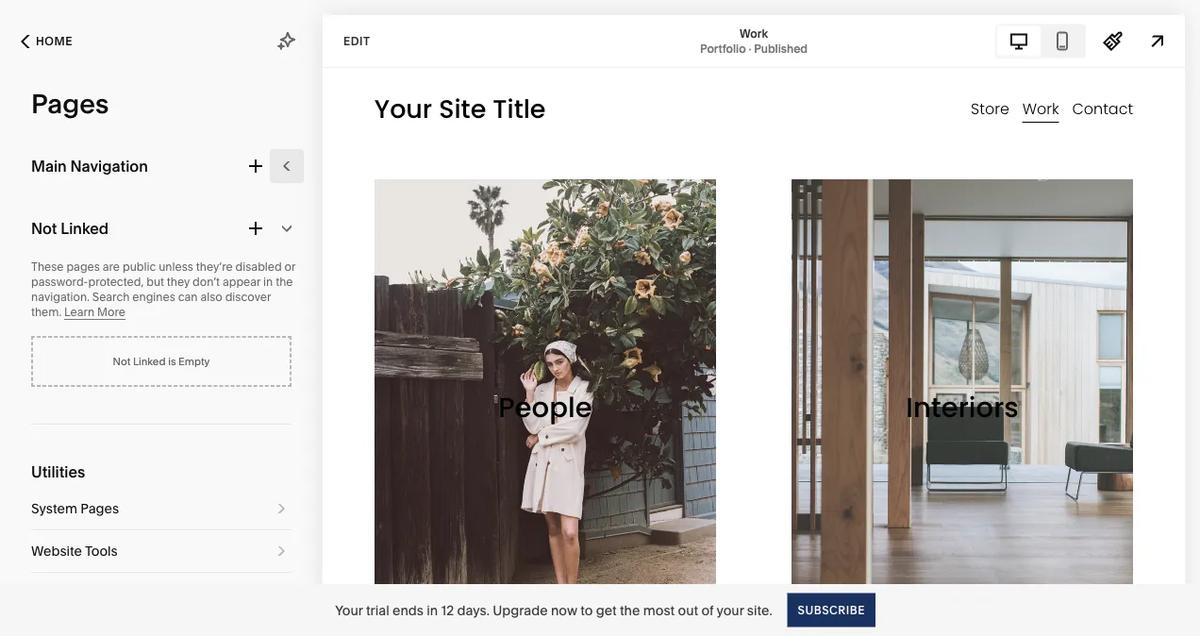 Task type: vqa. For each thing, say whether or not it's contained in the screenshot.
Linked
yes



Task type: locate. For each thing, give the bounding box(es) containing it.
public
[[123, 260, 156, 274]]

your
[[335, 602, 363, 618]]

them.
[[31, 305, 62, 319]]

add a new page to the "not linked" navigation group image
[[245, 218, 266, 239]]

navigation
[[70, 157, 148, 175]]

pages down home
[[31, 88, 109, 120]]

engines
[[132, 290, 175, 304]]

in down disabled
[[263, 275, 273, 289]]

subscribe button
[[788, 593, 876, 627]]

not up these
[[31, 219, 57, 237]]

not down more
[[113, 355, 131, 368]]

main navigation
[[31, 157, 148, 175]]

home button
[[0, 21, 93, 62]]

linked
[[61, 219, 109, 237], [133, 355, 166, 368]]

0 vertical spatial linked
[[61, 219, 109, 237]]

or
[[285, 260, 296, 274]]

0 horizontal spatial the
[[276, 275, 293, 289]]

get
[[596, 602, 617, 618]]

website tools button
[[31, 530, 292, 572]]

linked for not linked
[[61, 219, 109, 237]]

unless
[[159, 260, 193, 274]]

protected,
[[88, 275, 144, 289]]

0 vertical spatial in
[[263, 275, 273, 289]]

pages
[[31, 88, 109, 120], [80, 501, 119, 517]]

not
[[31, 219, 57, 237], [113, 355, 131, 368]]

disabled
[[236, 260, 282, 274]]

pages
[[66, 260, 100, 274]]

0 horizontal spatial linked
[[61, 219, 109, 237]]

pages inside button
[[80, 501, 119, 517]]

1 horizontal spatial linked
[[133, 355, 166, 368]]

main
[[31, 157, 67, 175]]

learn
[[64, 305, 95, 319]]

subscribe
[[798, 603, 865, 617]]

0 vertical spatial not
[[31, 219, 57, 237]]

are
[[103, 260, 120, 274]]

1 horizontal spatial the
[[620, 602, 640, 618]]

not linked is empty
[[113, 355, 210, 368]]

the right get
[[620, 602, 640, 618]]

in left 12
[[427, 602, 438, 618]]

the inside these pages are public unless they're disabled or password-protected, but they don't appear in the navigation. search engines can also discover them.
[[276, 275, 293, 289]]

1 horizontal spatial in
[[427, 602, 438, 618]]

these
[[31, 260, 64, 274]]

1 vertical spatial linked
[[133, 355, 166, 368]]

1 vertical spatial the
[[620, 602, 640, 618]]

0 horizontal spatial in
[[263, 275, 273, 289]]

published
[[754, 42, 808, 55]]

these pages are public unless they're disabled or password-protected, but they don't appear in the navigation. search engines can also discover them.
[[31, 260, 296, 319]]

tab list
[[998, 26, 1085, 56]]

not for not linked is empty
[[113, 355, 131, 368]]

0 vertical spatial the
[[276, 275, 293, 289]]

not for not linked
[[31, 219, 57, 237]]

your trial ends in 12 days. upgrade now to get the most out of your site.
[[335, 602, 773, 618]]

search
[[92, 290, 130, 304]]

trial
[[366, 602, 390, 618]]

learn more
[[64, 305, 125, 319]]

linked up pages
[[61, 219, 109, 237]]

but
[[146, 275, 164, 289]]

can
[[178, 290, 198, 304]]

days.
[[457, 602, 490, 618]]

the
[[276, 275, 293, 289], [620, 602, 640, 618]]

1 horizontal spatial not
[[113, 355, 131, 368]]

home
[[36, 34, 73, 48]]

site.
[[747, 602, 773, 618]]

website
[[31, 543, 82, 559]]

password-
[[31, 275, 88, 289]]

linked left is
[[133, 355, 166, 368]]

in
[[263, 275, 273, 289], [427, 602, 438, 618]]

pages up tools
[[80, 501, 119, 517]]

1 vertical spatial pages
[[80, 501, 119, 517]]

0 horizontal spatial not
[[31, 219, 57, 237]]

in inside these pages are public unless they're disabled or password-protected, but they don't appear in the navigation. search engines can also discover them.
[[263, 275, 273, 289]]

the down or
[[276, 275, 293, 289]]

1 vertical spatial not
[[113, 355, 131, 368]]

1 vertical spatial in
[[427, 602, 438, 618]]



Task type: describe. For each thing, give the bounding box(es) containing it.
work portfolio · published
[[700, 26, 808, 55]]

add a new page to the "main navigation" group image
[[245, 156, 266, 177]]

also
[[201, 290, 223, 304]]

your
[[717, 602, 744, 618]]

discover
[[225, 290, 271, 304]]

ends
[[393, 602, 424, 618]]

12
[[441, 602, 454, 618]]

don't
[[193, 275, 220, 289]]

edit
[[344, 34, 370, 48]]

of
[[702, 602, 714, 618]]

0 vertical spatial pages
[[31, 88, 109, 120]]

to
[[581, 602, 593, 618]]

edit button
[[331, 24, 383, 59]]

linked for not linked is empty
[[133, 355, 166, 368]]

not linked
[[31, 219, 109, 237]]

is
[[168, 355, 176, 368]]

more
[[97, 305, 125, 319]]

navigation.
[[31, 290, 90, 304]]

system pages
[[31, 501, 119, 517]]

they
[[167, 275, 190, 289]]

system
[[31, 501, 77, 517]]

empty
[[179, 355, 210, 368]]

most
[[643, 602, 675, 618]]

learn more link
[[64, 305, 125, 320]]

out
[[678, 602, 699, 618]]

tools
[[85, 543, 118, 559]]

utilities
[[31, 463, 85, 481]]

·
[[749, 42, 752, 55]]

now
[[551, 602, 578, 618]]

work
[[740, 26, 768, 40]]

appear
[[223, 275, 261, 289]]

portfolio
[[700, 42, 746, 55]]

website tools
[[31, 543, 118, 559]]

upgrade
[[493, 602, 548, 618]]

system pages button
[[31, 488, 292, 530]]

they're
[[196, 260, 233, 274]]



